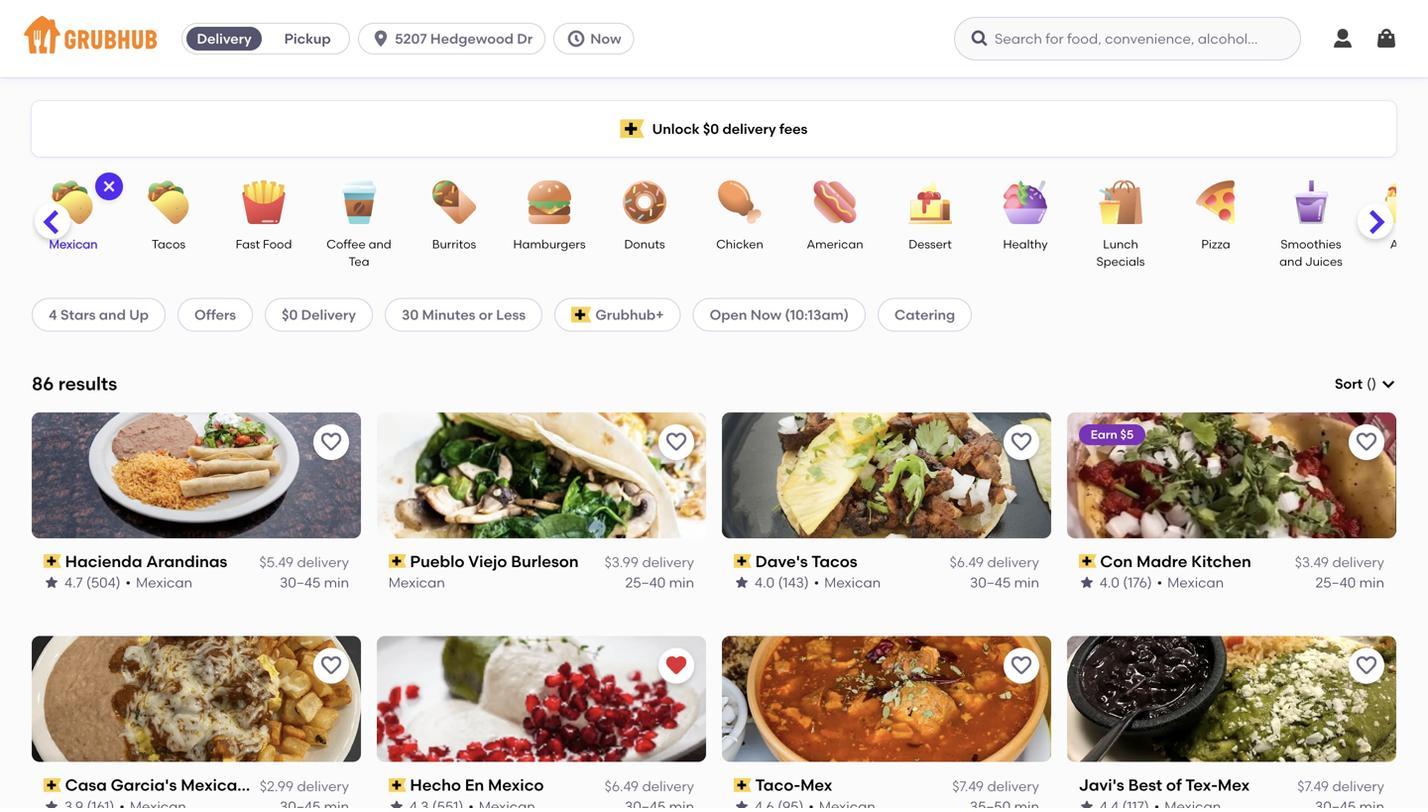 Task type: describe. For each thing, give the bounding box(es) containing it.
25–40 for pueblo viejo burleson
[[625, 574, 666, 591]]

coffee
[[327, 237, 366, 251]]

taco-mex logo image
[[722, 636, 1051, 762]]

food
[[263, 237, 292, 251]]

taco-mex
[[755, 776, 833, 795]]

mexico
[[488, 776, 544, 795]]

hedgewood
[[430, 30, 514, 47]]

4.0 for dave's tacos
[[755, 574, 775, 591]]

save this restaurant image for hacienda arandinas
[[319, 430, 343, 454]]

svg image inside 5207 hedgewood dr button
[[371, 29, 391, 49]]

tea
[[349, 254, 369, 269]]

chicken
[[716, 237, 764, 251]]

5207 hedgewood dr button
[[358, 23, 554, 55]]

garcia's
[[111, 776, 177, 795]]

con madre kitchen
[[1101, 552, 1252, 571]]

5207 hedgewood dr
[[395, 30, 533, 47]]

4
[[49, 306, 57, 323]]

burritos image
[[420, 181, 489, 224]]

$5.49 delivery
[[259, 554, 349, 571]]

)
[[1372, 375, 1377, 392]]

earn
[[1091, 427, 1118, 442]]

30–45 for hacienda arandinas
[[280, 574, 321, 591]]

coffee and tea image
[[324, 181, 394, 224]]

juices
[[1305, 254, 1343, 269]]

subscription pass image for pueblo viejo burleson
[[389, 555, 406, 568]]

delivery for pueblo viejo burleson
[[642, 554, 694, 571]]

viejo
[[468, 552, 507, 571]]

fees
[[780, 120, 808, 137]]

delivery for dave's tacos
[[987, 554, 1039, 571]]

healthy image
[[991, 181, 1060, 224]]

open
[[710, 306, 747, 323]]

pickup
[[284, 30, 331, 47]]

american
[[807, 237, 863, 251]]

delivery for hacienda arandinas
[[297, 554, 349, 571]]

now button
[[554, 23, 642, 55]]

hamburgers
[[513, 237, 586, 251]]

0 horizontal spatial and
[[99, 306, 126, 323]]

• mexican for arandinas
[[125, 574, 193, 591]]

now inside 'button'
[[590, 30, 621, 47]]

dessert image
[[896, 181, 965, 224]]

sort
[[1335, 375, 1363, 392]]

$6.49 for hecho en mexico
[[605, 778, 639, 795]]

1 mex from the left
[[800, 776, 833, 795]]

sort ( )
[[1335, 375, 1377, 392]]

subscription pass image for taco-mex
[[734, 779, 751, 792]]

dr
[[517, 30, 533, 47]]

$2.99 delivery
[[260, 778, 349, 795]]

1 vertical spatial delivery
[[301, 306, 356, 323]]

• for tacos
[[814, 574, 819, 591]]

catering
[[895, 306, 955, 323]]

$3.49
[[1295, 554, 1329, 571]]

arandinas
[[146, 552, 227, 571]]

pizza image
[[1181, 181, 1251, 224]]

asian
[[1390, 237, 1423, 251]]

restaurant
[[251, 776, 338, 795]]

subscription pass image for con madre kitchen
[[1079, 555, 1097, 568]]

hacienda arandinas
[[65, 552, 227, 571]]

taco-
[[755, 776, 800, 795]]

0 vertical spatial tacos
[[152, 237, 186, 251]]

mexican image
[[39, 181, 108, 224]]

unlock
[[652, 120, 700, 137]]

fast
[[236, 237, 260, 251]]

dave's tacos
[[755, 552, 858, 571]]

30–45 min for dave's tacos
[[970, 574, 1039, 591]]

$5
[[1121, 427, 1134, 442]]

javi's
[[1079, 776, 1125, 795]]

burritos
[[432, 237, 476, 251]]

0 horizontal spatial svg image
[[970, 29, 990, 49]]

(504)
[[86, 574, 121, 591]]

save this restaurant button for dave's tacos
[[1004, 424, 1039, 460]]

madre
[[1137, 552, 1188, 571]]

grubhub+
[[595, 306, 664, 323]]

save this restaurant image for casa garcia's mexican restaurant
[[319, 654, 343, 678]]

5207
[[395, 30, 427, 47]]

hacienda
[[65, 552, 142, 571]]

dave's
[[755, 552, 808, 571]]

86
[[32, 373, 54, 395]]

burleson
[[511, 552, 579, 571]]

• mexican for madre
[[1157, 574, 1224, 591]]

pueblo
[[410, 552, 465, 571]]

2 mex from the left
[[1218, 776, 1250, 795]]

dave's tacos logo image
[[722, 412, 1051, 538]]

min for hacienda arandinas
[[324, 574, 349, 591]]

• for madre
[[1157, 574, 1163, 591]]

casa
[[65, 776, 107, 795]]

grubhub plus flag logo image for unlock $0 delivery fees
[[621, 120, 644, 138]]

none field containing sort
[[1335, 374, 1397, 394]]

mexican down con madre kitchen
[[1168, 574, 1224, 591]]

save this restaurant button for casa garcia's mexican restaurant
[[313, 648, 349, 684]]

$3.99
[[605, 554, 639, 571]]

pueblo viejo burleson logo image
[[377, 412, 706, 538]]

4.7 (504)
[[64, 574, 121, 591]]

donuts
[[624, 237, 665, 251]]

kitchen
[[1192, 552, 1252, 571]]

mexican left $2.99
[[181, 776, 247, 795]]

delivery inside button
[[197, 30, 252, 47]]

hecho
[[410, 776, 461, 795]]

en
[[465, 776, 484, 795]]

fast food
[[236, 237, 292, 251]]

con
[[1101, 552, 1133, 571]]

Search for food, convenience, alcohol... search field
[[954, 17, 1301, 61]]

javi's best of tex-mex logo image
[[1067, 636, 1397, 762]]

86 results
[[32, 373, 117, 395]]

unlock $0 delivery fees
[[652, 120, 808, 137]]

subscription pass image for dave's tacos
[[734, 555, 751, 568]]

open now (10:13am)
[[710, 306, 849, 323]]



Task type: vqa. For each thing, say whether or not it's contained in the screenshot.
svg icon inside the Offers button
no



Task type: locate. For each thing, give the bounding box(es) containing it.
0 horizontal spatial grubhub plus flag logo image
[[571, 307, 591, 323]]

1 vertical spatial grubhub plus flag logo image
[[571, 307, 591, 323]]

mex
[[800, 776, 833, 795], [1218, 776, 1250, 795]]

0 horizontal spatial 25–40 min
[[625, 574, 694, 591]]

1 25–40 from the left
[[625, 574, 666, 591]]

casa garcia's mexican restaurant
[[65, 776, 338, 795]]

1 • mexican from the left
[[125, 574, 193, 591]]

2 • from the left
[[814, 574, 819, 591]]

• right the (143)
[[814, 574, 819, 591]]

delivery for hecho en mexico
[[642, 778, 694, 795]]

tacos down tacos image
[[152, 237, 186, 251]]

4.0 (176)
[[1100, 574, 1152, 591]]

now right dr
[[590, 30, 621, 47]]

$7.49 delivery
[[952, 778, 1039, 795], [1298, 778, 1385, 795]]

save this restaurant image for taco-mex
[[1010, 654, 1034, 678]]

2 • mexican from the left
[[814, 574, 881, 591]]

1 horizontal spatial 25–40 min
[[1316, 574, 1385, 591]]

less
[[496, 306, 526, 323]]

0 horizontal spatial now
[[590, 30, 621, 47]]

• mexican for tacos
[[814, 574, 881, 591]]

1 vertical spatial and
[[1280, 254, 1303, 269]]

star icon image for hecho en mexico
[[389, 799, 405, 808]]

0 vertical spatial grubhub plus flag logo image
[[621, 120, 644, 138]]

0 horizontal spatial • mexican
[[125, 574, 193, 591]]

lunch
[[1103, 237, 1138, 251]]

1 vertical spatial $0
[[282, 306, 298, 323]]

• for arandinas
[[125, 574, 131, 591]]

$7.49
[[952, 778, 984, 795], [1298, 778, 1329, 795]]

pickup button
[[266, 23, 349, 55]]

2 30–45 min from the left
[[970, 574, 1039, 591]]

grubhub plus flag logo image left unlock at the left top of page
[[621, 120, 644, 138]]

0 vertical spatial and
[[369, 237, 391, 251]]

2 25–40 min from the left
[[1316, 574, 1385, 591]]

svg image inside now 'button'
[[567, 29, 586, 49]]

$6.49 for dave's tacos
[[950, 554, 984, 571]]

star icon image for con madre kitchen
[[1079, 575, 1095, 591]]

1 horizontal spatial $6.49
[[950, 554, 984, 571]]

(10:13am)
[[785, 306, 849, 323]]

0 vertical spatial $0
[[703, 120, 719, 137]]

delivery left pickup button
[[197, 30, 252, 47]]

2 $7.49 from the left
[[1298, 778, 1329, 795]]

smoothies and juices image
[[1277, 181, 1346, 224]]

delivery
[[197, 30, 252, 47], [301, 306, 356, 323]]

$5.49
[[259, 554, 294, 571]]

3 min from the left
[[1014, 574, 1039, 591]]

•
[[125, 574, 131, 591], [814, 574, 819, 591], [1157, 574, 1163, 591]]

pueblo viejo burleson
[[410, 552, 579, 571]]

25–40 down $3.49 delivery
[[1316, 574, 1356, 591]]

subscription pass image
[[734, 555, 751, 568], [389, 779, 406, 792]]

1 horizontal spatial 4.0
[[1100, 574, 1120, 591]]

0 horizontal spatial 30–45
[[280, 574, 321, 591]]

• mexican down dave's tacos
[[814, 574, 881, 591]]

0 vertical spatial $6.49
[[950, 554, 984, 571]]

$3.99 delivery
[[605, 554, 694, 571]]

2 horizontal spatial • mexican
[[1157, 574, 1224, 591]]

0 horizontal spatial delivery
[[197, 30, 252, 47]]

• mexican down con madre kitchen
[[1157, 574, 1224, 591]]

up
[[129, 306, 149, 323]]

subscription pass image for hecho en mexico
[[389, 779, 406, 792]]

$3.49 delivery
[[1295, 554, 1385, 571]]

$7.49 delivery for javi's best of tex-mex logo
[[1298, 778, 1385, 795]]

delivery for casa garcia's mexican restaurant
[[297, 778, 349, 795]]

$7.49 delivery for taco-mex logo
[[952, 778, 1039, 795]]

mexican down "mexican" image
[[49, 237, 98, 251]]

tex-
[[1186, 776, 1218, 795]]

delivery for con madre kitchen
[[1332, 554, 1385, 571]]

javi's best of tex-mex
[[1079, 776, 1250, 795]]

$0 down "food"
[[282, 306, 298, 323]]

25–40 down $3.99 delivery
[[625, 574, 666, 591]]

$0 delivery
[[282, 306, 356, 323]]

$6.49 delivery
[[950, 554, 1039, 571], [605, 778, 694, 795]]

3 • mexican from the left
[[1157, 574, 1224, 591]]

None field
[[1335, 374, 1397, 394]]

30
[[402, 306, 419, 323]]

save this restaurant button for taco-mex
[[1004, 648, 1039, 684]]

coffee and tea
[[327, 237, 391, 269]]

main navigation navigation
[[0, 0, 1428, 77]]

$6.49
[[950, 554, 984, 571], [605, 778, 639, 795]]

1 horizontal spatial subscription pass image
[[734, 555, 751, 568]]

casa garcia's mexican restaurant logo image
[[32, 636, 361, 762]]

$7.49 for taco-mex logo
[[952, 778, 984, 795]]

or
[[479, 306, 493, 323]]

0 vertical spatial $6.49 delivery
[[950, 554, 1039, 571]]

star icon image for taco-mex
[[734, 799, 750, 808]]

4.0 down dave's in the right bottom of the page
[[755, 574, 775, 591]]

donuts image
[[610, 181, 679, 224]]

1 min from the left
[[324, 574, 349, 591]]

30–45 min
[[280, 574, 349, 591], [970, 574, 1039, 591]]

2 horizontal spatial •
[[1157, 574, 1163, 591]]

25–40 min down $3.99 delivery
[[625, 574, 694, 591]]

2 horizontal spatial and
[[1280, 254, 1303, 269]]

min
[[324, 574, 349, 591], [669, 574, 694, 591], [1014, 574, 1039, 591], [1359, 574, 1385, 591]]

stars
[[61, 306, 96, 323]]

(
[[1367, 375, 1372, 392]]

0 horizontal spatial $0
[[282, 306, 298, 323]]

subscription pass image left pueblo on the bottom left of page
[[389, 555, 406, 568]]

30–45 min for hacienda arandinas
[[280, 574, 349, 591]]

subscription pass image left casa
[[44, 779, 61, 792]]

1 4.0 from the left
[[755, 574, 775, 591]]

1 • from the left
[[125, 574, 131, 591]]

2 4.0 from the left
[[1100, 574, 1120, 591]]

1 $7.49 delivery from the left
[[952, 778, 1039, 795]]

subscription pass image left taco-
[[734, 779, 751, 792]]

1 $7.49 from the left
[[952, 778, 984, 795]]

$0
[[703, 120, 719, 137], [282, 306, 298, 323]]

saved restaurant button
[[659, 648, 694, 684]]

4.0 for con madre kitchen
[[1100, 574, 1120, 591]]

1 30–45 min from the left
[[280, 574, 349, 591]]

and inside "coffee and tea"
[[369, 237, 391, 251]]

lunch specials image
[[1086, 181, 1155, 224]]

delivery button
[[183, 23, 266, 55]]

min for dave's tacos
[[1014, 574, 1039, 591]]

0 vertical spatial delivery
[[197, 30, 252, 47]]

0 horizontal spatial $7.49 delivery
[[952, 778, 1039, 795]]

0 horizontal spatial $7.49
[[952, 778, 984, 795]]

mexican
[[49, 237, 98, 251], [136, 574, 193, 591], [389, 574, 445, 591], [824, 574, 881, 591], [1168, 574, 1224, 591], [181, 776, 247, 795]]

$6.49 delivery for hecho en mexico
[[605, 778, 694, 795]]

grubhub plus flag logo image
[[621, 120, 644, 138], [571, 307, 591, 323]]

3 • from the left
[[1157, 574, 1163, 591]]

grubhub plus flag logo image for grubhub+
[[571, 307, 591, 323]]

tacos right dave's in the right bottom of the page
[[812, 552, 858, 571]]

subscription pass image left hecho
[[389, 779, 406, 792]]

con madre kitchen logo image
[[1067, 412, 1397, 538]]

and down smoothies on the top right of the page
[[1280, 254, 1303, 269]]

(143)
[[778, 574, 809, 591]]

smoothies
[[1281, 237, 1342, 251]]

results
[[58, 373, 117, 395]]

1 30–45 from the left
[[280, 574, 321, 591]]

30–45
[[280, 574, 321, 591], [970, 574, 1011, 591]]

2 $7.49 delivery from the left
[[1298, 778, 1385, 795]]

now
[[590, 30, 621, 47], [751, 306, 782, 323]]

minutes
[[422, 306, 476, 323]]

star icon image for dave's tacos
[[734, 575, 750, 591]]

1 horizontal spatial •
[[814, 574, 819, 591]]

hecho en mexico
[[410, 776, 544, 795]]

subscription pass image for casa garcia's mexican restaurant
[[44, 779, 61, 792]]

1 horizontal spatial 30–45
[[970, 574, 1011, 591]]

25–40 min down $3.49 delivery
[[1316, 574, 1385, 591]]

subscription pass image left con
[[1079, 555, 1097, 568]]

0 horizontal spatial 30–45 min
[[280, 574, 349, 591]]

1 horizontal spatial $7.49 delivery
[[1298, 778, 1385, 795]]

4 stars and up
[[49, 306, 149, 323]]

tacos image
[[134, 181, 203, 224]]

1 vertical spatial subscription pass image
[[389, 779, 406, 792]]

1 horizontal spatial svg image
[[1375, 27, 1398, 51]]

25–40 min for pueblo viejo burleson
[[625, 574, 694, 591]]

of
[[1167, 776, 1182, 795]]

subscription pass image for hacienda arandinas
[[44, 555, 61, 568]]

4.7
[[64, 574, 83, 591]]

25–40 min
[[625, 574, 694, 591], [1316, 574, 1385, 591]]

and up tea
[[369, 237, 391, 251]]

0 horizontal spatial subscription pass image
[[389, 779, 406, 792]]

saved restaurant image
[[665, 654, 688, 678]]

and left up
[[99, 306, 126, 323]]

star icon image for hacienda arandinas
[[44, 575, 60, 591]]

subscription pass image
[[44, 555, 61, 568], [389, 555, 406, 568], [1079, 555, 1097, 568], [44, 779, 61, 792], [734, 779, 751, 792]]

30–45 for dave's tacos
[[970, 574, 1011, 591]]

1 horizontal spatial 30–45 min
[[970, 574, 1039, 591]]

fast food image
[[229, 181, 299, 224]]

min for pueblo viejo burleson
[[669, 574, 694, 591]]

2 min from the left
[[669, 574, 694, 591]]

0 horizontal spatial 4.0
[[755, 574, 775, 591]]

healthy
[[1003, 237, 1048, 251]]

and inside smoothies and juices
[[1280, 254, 1303, 269]]

and for coffee and tea
[[369, 237, 391, 251]]

1 25–40 min from the left
[[625, 574, 694, 591]]

delivery
[[723, 120, 776, 137], [297, 554, 349, 571], [642, 554, 694, 571], [987, 554, 1039, 571], [1332, 554, 1385, 571], [297, 778, 349, 795], [642, 778, 694, 795], [987, 778, 1039, 795], [1332, 778, 1385, 795]]

lunch specials
[[1097, 237, 1145, 269]]

mexican down "hacienda arandinas"
[[136, 574, 193, 591]]

1 horizontal spatial grubhub plus flag logo image
[[621, 120, 644, 138]]

1 horizontal spatial delivery
[[301, 306, 356, 323]]

0 horizontal spatial tacos
[[152, 237, 186, 251]]

1 horizontal spatial 25–40
[[1316, 574, 1356, 591]]

and for smoothies and juices
[[1280, 254, 1303, 269]]

0 horizontal spatial $6.49 delivery
[[605, 778, 694, 795]]

0 horizontal spatial •
[[125, 574, 131, 591]]

delivery for taco-mex
[[987, 778, 1039, 795]]

1 vertical spatial now
[[751, 306, 782, 323]]

• mexican
[[125, 574, 193, 591], [814, 574, 881, 591], [1157, 574, 1224, 591]]

svg image
[[1375, 27, 1398, 51], [970, 29, 990, 49]]

hamburgers image
[[515, 181, 584, 224]]

and
[[369, 237, 391, 251], [1280, 254, 1303, 269], [99, 306, 126, 323]]

specials
[[1097, 254, 1145, 269]]

save this restaurant button
[[313, 424, 349, 460], [659, 424, 694, 460], [1004, 424, 1039, 460], [1349, 424, 1385, 460], [313, 648, 349, 684], [1004, 648, 1039, 684], [1349, 648, 1385, 684]]

1 horizontal spatial $0
[[703, 120, 719, 137]]

save this restaurant image for pueblo viejo burleson
[[665, 430, 688, 454]]

now right open
[[751, 306, 782, 323]]

1 horizontal spatial mex
[[1218, 776, 1250, 795]]

0 vertical spatial subscription pass image
[[734, 555, 751, 568]]

0 horizontal spatial mex
[[800, 776, 833, 795]]

1 horizontal spatial now
[[751, 306, 782, 323]]

dessert
[[909, 237, 952, 251]]

30 minutes or less
[[402, 306, 526, 323]]

mexican down pueblo on the bottom left of page
[[389, 574, 445, 591]]

1 vertical spatial $6.49 delivery
[[605, 778, 694, 795]]

4 min from the left
[[1359, 574, 1385, 591]]

save this restaurant image
[[319, 430, 343, 454], [665, 430, 688, 454], [1355, 430, 1379, 454], [319, 654, 343, 678], [1010, 654, 1034, 678], [1355, 654, 1379, 678]]

• mexican down "hacienda arandinas"
[[125, 574, 193, 591]]

1 horizontal spatial • mexican
[[814, 574, 881, 591]]

save this restaurant button for hacienda arandinas
[[313, 424, 349, 460]]

• right (504)
[[125, 574, 131, 591]]

american image
[[800, 181, 870, 224]]

chicken image
[[705, 181, 775, 224]]

0 horizontal spatial 25–40
[[625, 574, 666, 591]]

grubhub plus flag logo image left grubhub+
[[571, 307, 591, 323]]

1 horizontal spatial $6.49 delivery
[[950, 554, 1039, 571]]

4.0 down con
[[1100, 574, 1120, 591]]

1 vertical spatial tacos
[[812, 552, 858, 571]]

2 25–40 from the left
[[1316, 574, 1356, 591]]

25–40 min for con madre kitchen
[[1316, 574, 1385, 591]]

(176)
[[1123, 574, 1152, 591]]

1 horizontal spatial and
[[369, 237, 391, 251]]

earn $5
[[1091, 427, 1134, 442]]

delivery down tea
[[301, 306, 356, 323]]

star icon image for casa garcia's mexican restaurant
[[44, 799, 60, 808]]

hecho en mexico logo image
[[377, 636, 706, 762]]

$6.49 delivery for dave's tacos
[[950, 554, 1039, 571]]

1 horizontal spatial tacos
[[812, 552, 858, 571]]

svg image
[[1331, 27, 1355, 51], [371, 29, 391, 49], [567, 29, 586, 49], [101, 179, 117, 194], [1381, 376, 1397, 392]]

subscription pass image left hacienda
[[44, 555, 61, 568]]

0 horizontal spatial $6.49
[[605, 778, 639, 795]]

hacienda arandinas logo image
[[32, 412, 361, 538]]

mexican down dave's tacos
[[824, 574, 881, 591]]

25–40
[[625, 574, 666, 591], [1316, 574, 1356, 591]]

star icon image
[[44, 575, 60, 591], [734, 575, 750, 591], [1079, 575, 1095, 591], [44, 799, 60, 808], [389, 799, 405, 808], [734, 799, 750, 808], [1079, 799, 1095, 808]]

offers
[[194, 306, 236, 323]]

0 vertical spatial now
[[590, 30, 621, 47]]

• down "madre"
[[1157, 574, 1163, 591]]

save this restaurant button for pueblo viejo burleson
[[659, 424, 694, 460]]

smoothies and juices
[[1280, 237, 1343, 269]]

save this restaurant image
[[1010, 430, 1034, 454]]

$7.49 for javi's best of tex-mex logo
[[1298, 778, 1329, 795]]

4.0 (143)
[[755, 574, 809, 591]]

min for con madre kitchen
[[1359, 574, 1385, 591]]

best
[[1129, 776, 1163, 795]]

2 vertical spatial and
[[99, 306, 126, 323]]

25–40 for con madre kitchen
[[1316, 574, 1356, 591]]

1 vertical spatial $6.49
[[605, 778, 639, 795]]

2 30–45 from the left
[[970, 574, 1011, 591]]

$2.99
[[260, 778, 294, 795]]

1 horizontal spatial $7.49
[[1298, 778, 1329, 795]]

$0 right unlock at the left top of page
[[703, 120, 719, 137]]

subscription pass image left dave's in the right bottom of the page
[[734, 555, 751, 568]]



